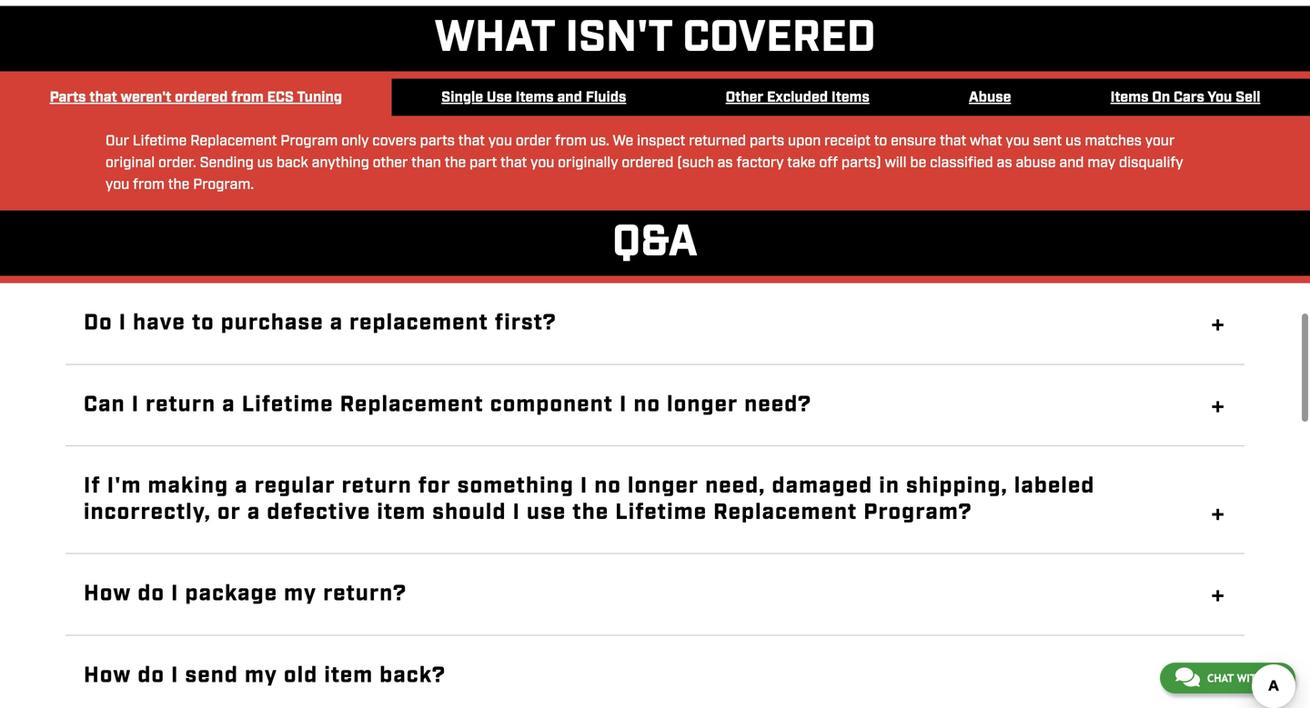 Task type: describe. For each thing, give the bounding box(es) containing it.
that down order
[[501, 154, 527, 173]]

something
[[458, 472, 574, 502]]

do i have to purchase a replacement first?
[[84, 309, 557, 338]]

if
[[84, 472, 101, 502]]

can
[[84, 391, 125, 420]]

order
[[516, 132, 552, 151]]

return?
[[323, 580, 407, 609]]

regular
[[255, 472, 336, 502]]

you down original
[[106, 176, 129, 195]]

chat with us link
[[1160, 663, 1296, 694]]

what
[[970, 132, 1003, 151]]

i right use at the left
[[581, 472, 588, 502]]

chat
[[1208, 673, 1234, 685]]

need,
[[705, 472, 766, 502]]

i right can
[[132, 391, 139, 420]]

1 vertical spatial from
[[555, 132, 587, 151]]

ecs
[[267, 88, 294, 107]]

other
[[373, 154, 408, 173]]

ordered inside 'button'
[[175, 88, 228, 107]]

use
[[527, 499, 566, 528]]

need?
[[745, 391, 812, 420]]

cars
[[1174, 88, 1205, 107]]

receipt
[[825, 132, 871, 151]]

do for package
[[138, 580, 165, 609]]

lifetime inside our lifetime replacement program only covers parts that you order from us.  we inspect returned parts upon receipt to ensure that what you sent us matches your original order.  sending us back anything other than the part that you originally ordered (such as factory take off parts) will be classified as abuse and may disqualify you from the program.
[[133, 132, 187, 151]]

take
[[787, 154, 816, 173]]

single use items and fluids button
[[392, 79, 676, 117]]

off
[[819, 154, 838, 173]]

1 horizontal spatial replacement
[[340, 391, 484, 420]]

us.
[[590, 132, 609, 151]]

parts that weren't ordered from ecs tuning button
[[0, 79, 392, 117]]

how do i send my old item back?
[[84, 662, 446, 691]]

1 as from the left
[[718, 154, 733, 173]]

use
[[487, 88, 512, 107]]

matches
[[1085, 132, 1142, 151]]

i left package
[[171, 580, 179, 609]]

inspect
[[637, 132, 686, 151]]

parts
[[50, 88, 86, 107]]

abuse button
[[920, 79, 1061, 117]]

from inside parts that weren't ordered from ecs tuning 'button'
[[231, 88, 264, 107]]

if i'm making a regular return for something i no longer need, damaged in shipping, labeled incorrectly, or a defective item should i use the lifetime replacement program?
[[84, 472, 1095, 528]]

what isn't covered
[[435, 10, 876, 67]]

and inside our lifetime replacement program only covers parts that you order from us.  we inspect returned parts upon receipt to ensure that what you sent us matches your original order.  sending us back anything other than the part that you originally ordered (such as factory take off parts) will be classified as abuse and may disqualify you from the program.
[[1060, 154, 1084, 173]]

single use items and fluids
[[442, 88, 627, 107]]

q&a
[[613, 214, 698, 272]]

covers
[[372, 132, 417, 151]]

your
[[1146, 132, 1175, 151]]

my for send
[[245, 662, 278, 691]]

program?
[[864, 499, 972, 528]]

2 parts from the left
[[750, 132, 785, 151]]

1 horizontal spatial us
[[1066, 132, 1082, 151]]

can i return a lifetime replacement component i no longer need?
[[84, 391, 812, 420]]

1 vertical spatial item
[[324, 662, 373, 691]]

package
[[185, 580, 278, 609]]

you up the "abuse"
[[1006, 132, 1030, 151]]

items for excluded
[[832, 88, 870, 107]]

only
[[341, 132, 369, 151]]

isn't
[[566, 10, 672, 67]]

1 vertical spatial us
[[257, 154, 273, 173]]

you
[[1208, 88, 1233, 107]]

abuse
[[969, 88, 1012, 107]]

1 vertical spatial to
[[192, 309, 215, 338]]

returned
[[689, 132, 746, 151]]

be
[[910, 154, 927, 173]]

to inside our lifetime replacement program only covers parts that you order from us.  we inspect returned parts upon receipt to ensure that what you sent us matches your original order.  sending us back anything other than the part that you originally ordered (such as factory take off parts) will be classified as abuse and may disqualify you from the program.
[[874, 132, 888, 151]]

excluded
[[767, 88, 828, 107]]

with
[[1237, 673, 1264, 685]]

disqualify
[[1119, 154, 1184, 173]]

i right the do
[[119, 309, 127, 338]]

comments image
[[1176, 667, 1200, 689]]

than
[[411, 154, 441, 173]]

you down order
[[531, 154, 555, 173]]

items on cars you sell
[[1111, 88, 1261, 107]]

return inside the if i'm making a regular return for something i no longer need, damaged in shipping, labeled incorrectly, or a defective item should i use the lifetime replacement program?
[[342, 472, 412, 502]]

my for package
[[284, 580, 317, 609]]

have
[[133, 309, 186, 338]]

program
[[281, 132, 338, 151]]

factory
[[737, 154, 784, 173]]

may
[[1088, 154, 1116, 173]]

program.
[[193, 176, 254, 195]]

sent
[[1033, 132, 1062, 151]]

parts)
[[842, 154, 882, 173]]

0 horizontal spatial return
[[146, 391, 216, 420]]

i right component
[[620, 391, 627, 420]]

send
[[185, 662, 238, 691]]

we
[[613, 132, 634, 151]]



Task type: vqa. For each thing, say whether or not it's contained in the screenshot.
Fits These Cars link
no



Task type: locate. For each thing, give the bounding box(es) containing it.
2 horizontal spatial lifetime
[[615, 499, 707, 528]]

2 horizontal spatial the
[[573, 499, 609, 528]]

1 horizontal spatial to
[[874, 132, 888, 151]]

2 how from the top
[[84, 662, 131, 691]]

0 horizontal spatial to
[[192, 309, 215, 338]]

old
[[284, 662, 318, 691]]

from left ecs
[[231, 88, 264, 107]]

that right parts
[[89, 88, 117, 107]]

back?
[[380, 662, 446, 691]]

the
[[445, 154, 466, 173], [168, 176, 190, 195], [573, 499, 609, 528]]

1 horizontal spatial my
[[284, 580, 317, 609]]

how do i package my return?
[[84, 580, 407, 609]]

items for use
[[516, 88, 554, 107]]

our lifetime replacement program only covers parts that you order from us.  we inspect returned parts upon receipt to ensure that what you sent us matches your original order.  sending us back anything other than the part that you originally ordered (such as factory take off parts) will be classified as abuse and may disqualify you from the program. tab panel
[[106, 131, 1205, 196]]

my
[[284, 580, 317, 609], [245, 662, 278, 691]]

0 vertical spatial us
[[1066, 132, 1082, 151]]

0 vertical spatial my
[[284, 580, 317, 609]]

0 horizontal spatial from
[[133, 176, 165, 195]]

sending
[[200, 154, 254, 173]]

1 vertical spatial longer
[[628, 472, 699, 502]]

0 horizontal spatial as
[[718, 154, 733, 173]]

i left send
[[171, 662, 179, 691]]

0 horizontal spatial and
[[557, 88, 582, 107]]

us
[[1066, 132, 1082, 151], [257, 154, 273, 173]]

other excluded items
[[726, 88, 870, 107]]

item inside the if i'm making a regular return for something i no longer need, damaged in shipping, labeled incorrectly, or a defective item should i use the lifetime replacement program?
[[377, 499, 426, 528]]

items up receipt at right
[[832, 88, 870, 107]]

us left back
[[257, 154, 273, 173]]

0 vertical spatial do
[[138, 580, 165, 609]]

1 vertical spatial how
[[84, 662, 131, 691]]

abuse
[[1016, 154, 1056, 173]]

the inside the if i'm making a regular return for something i no longer need, damaged in shipping, labeled incorrectly, or a defective item should i use the lifetime replacement program?
[[573, 499, 609, 528]]

tab list
[[0, 79, 1311, 117]]

and inside single use items and fluids button
[[557, 88, 582, 107]]

do left send
[[138, 662, 165, 691]]

item left should
[[377, 499, 426, 528]]

longer
[[667, 391, 738, 420], [628, 472, 699, 502]]

do left package
[[138, 580, 165, 609]]

first?
[[495, 309, 557, 338]]

from up originally
[[555, 132, 587, 151]]

0 vertical spatial how
[[84, 580, 131, 609]]

as down returned
[[718, 154, 733, 173]]

no
[[634, 391, 661, 420], [595, 472, 622, 502]]

for
[[418, 472, 451, 502]]

as down what
[[997, 154, 1013, 173]]

longer left need?
[[667, 391, 738, 420]]

1 horizontal spatial lifetime
[[242, 391, 334, 420]]

0 horizontal spatial replacement
[[190, 132, 277, 151]]

to up will
[[874, 132, 888, 151]]

weren't
[[121, 88, 171, 107]]

parts that weren't ordered from ecs tuning
[[50, 88, 342, 107]]

0 vertical spatial the
[[445, 154, 466, 173]]

0 horizontal spatial lifetime
[[133, 132, 187, 151]]

items left the "on"
[[1111, 88, 1149, 107]]

labeled
[[1015, 472, 1095, 502]]

our lifetime replacement program only covers parts that you order from us.  we inspect returned parts upon receipt to ensure that what you sent us matches your original order.  sending us back anything other than the part that you originally ordered (such as factory take off parts) will be classified as abuse and may disqualify you from the program.
[[106, 132, 1184, 195]]

0 vertical spatial to
[[874, 132, 888, 151]]

replacement
[[350, 309, 489, 338]]

on
[[1152, 88, 1171, 107]]

do for send
[[138, 662, 165, 691]]

us right sent
[[1066, 132, 1082, 151]]

other excluded items button
[[676, 79, 920, 117]]

replacement inside our lifetime replacement program only covers parts that you order from us.  we inspect returned parts upon receipt to ensure that what you sent us matches your original order.  sending us back anything other than the part that you originally ordered (such as factory take off parts) will be classified as abuse and may disqualify you from the program.
[[190, 132, 277, 151]]

lifetime inside the if i'm making a regular return for something i no longer need, damaged in shipping, labeled incorrectly, or a defective item should i use the lifetime replacement program?
[[615, 499, 707, 528]]

as
[[718, 154, 733, 173], [997, 154, 1013, 173]]

1 how from the top
[[84, 580, 131, 609]]

will
[[885, 154, 907, 173]]

1 vertical spatial return
[[342, 472, 412, 502]]

you
[[489, 132, 512, 151], [1006, 132, 1030, 151], [531, 154, 555, 173], [106, 176, 129, 195]]

(such
[[677, 154, 714, 173]]

2 vertical spatial from
[[133, 176, 165, 195]]

i'm
[[107, 472, 142, 502]]

that up part
[[458, 132, 485, 151]]

2 items from the left
[[832, 88, 870, 107]]

original
[[106, 154, 155, 173]]

1 horizontal spatial no
[[634, 391, 661, 420]]

classified
[[930, 154, 994, 173]]

1 horizontal spatial as
[[997, 154, 1013, 173]]

shipping,
[[906, 472, 1008, 502]]

i
[[119, 309, 127, 338], [132, 391, 139, 420], [620, 391, 627, 420], [581, 472, 588, 502], [513, 499, 521, 528], [171, 580, 179, 609], [171, 662, 179, 691]]

anything
[[312, 154, 369, 173]]

lifetime
[[133, 132, 187, 151], [242, 391, 334, 420], [615, 499, 707, 528]]

1 do from the top
[[138, 580, 165, 609]]

the down order.
[[168, 176, 190, 195]]

longer left need,
[[628, 472, 699, 502]]

1 vertical spatial do
[[138, 662, 165, 691]]

upon
[[788, 132, 821, 151]]

covered
[[683, 10, 876, 67]]

2 horizontal spatial replacement
[[714, 499, 858, 528]]

and left the may
[[1060, 154, 1084, 173]]

2 as from the left
[[997, 154, 1013, 173]]

that
[[89, 88, 117, 107], [458, 132, 485, 151], [940, 132, 967, 151], [501, 154, 527, 173]]

0 vertical spatial item
[[377, 499, 426, 528]]

us
[[1267, 673, 1280, 685]]

1 vertical spatial my
[[245, 662, 278, 691]]

1 vertical spatial and
[[1060, 154, 1084, 173]]

2 vertical spatial replacement
[[714, 499, 858, 528]]

replacement
[[190, 132, 277, 151], [340, 391, 484, 420], [714, 499, 858, 528]]

purchase
[[221, 309, 324, 338]]

items right use
[[516, 88, 554, 107]]

0 vertical spatial lifetime
[[133, 132, 187, 151]]

longer inside the if i'm making a regular return for something i no longer need, damaged in shipping, labeled incorrectly, or a defective item should i use the lifetime replacement program?
[[628, 472, 699, 502]]

to right "have"
[[192, 309, 215, 338]]

0 horizontal spatial item
[[324, 662, 373, 691]]

our
[[106, 132, 129, 151]]

0 vertical spatial and
[[557, 88, 582, 107]]

how for how do i package my return?
[[84, 580, 131, 609]]

return
[[146, 391, 216, 420], [342, 472, 412, 502]]

fluids
[[586, 88, 627, 107]]

ordered
[[175, 88, 228, 107], [622, 154, 674, 173]]

item right old at the bottom left of the page
[[324, 662, 373, 691]]

from down original
[[133, 176, 165, 195]]

parts
[[420, 132, 455, 151], [750, 132, 785, 151]]

tuning
[[297, 88, 342, 107]]

2 vertical spatial lifetime
[[615, 499, 707, 528]]

chat with us
[[1208, 673, 1280, 685]]

0 horizontal spatial us
[[257, 154, 273, 173]]

parts up factory
[[750, 132, 785, 151]]

incorrectly,
[[84, 499, 211, 528]]

defective
[[267, 499, 371, 528]]

that inside 'button'
[[89, 88, 117, 107]]

3 items from the left
[[1111, 88, 1149, 107]]

how for how do i send my old item back?
[[84, 662, 131, 691]]

back
[[277, 154, 308, 173]]

making
[[148, 472, 229, 502]]

my left return?
[[284, 580, 317, 609]]

the left part
[[445, 154, 466, 173]]

do
[[138, 580, 165, 609], [138, 662, 165, 691]]

1 horizontal spatial from
[[231, 88, 264, 107]]

should
[[433, 499, 507, 528]]

0 vertical spatial from
[[231, 88, 264, 107]]

1 vertical spatial replacement
[[340, 391, 484, 420]]

0 horizontal spatial items
[[516, 88, 554, 107]]

replacement inside the if i'm making a regular return for something i no longer need, damaged in shipping, labeled incorrectly, or a defective item should i use the lifetime replacement program?
[[714, 499, 858, 528]]

parts up than
[[420, 132, 455, 151]]

0 horizontal spatial no
[[595, 472, 622, 502]]

ordered right weren't
[[175, 88, 228, 107]]

that up classified
[[940, 132, 967, 151]]

originally
[[558, 154, 618, 173]]

and left the fluids
[[557, 88, 582, 107]]

ensure
[[891, 132, 937, 151]]

1 horizontal spatial return
[[342, 472, 412, 502]]

items inside button
[[1111, 88, 1149, 107]]

0 horizontal spatial parts
[[420, 132, 455, 151]]

2 vertical spatial the
[[573, 499, 609, 528]]

a
[[330, 309, 343, 338], [222, 391, 235, 420], [235, 472, 248, 502], [247, 499, 261, 528]]

return right can
[[146, 391, 216, 420]]

1 parts from the left
[[420, 132, 455, 151]]

2 do from the top
[[138, 662, 165, 691]]

item
[[377, 499, 426, 528], [324, 662, 373, 691]]

2 horizontal spatial from
[[555, 132, 587, 151]]

damaged
[[772, 472, 873, 502]]

1 horizontal spatial items
[[832, 88, 870, 107]]

1 horizontal spatial and
[[1060, 154, 1084, 173]]

you up part
[[489, 132, 512, 151]]

0 horizontal spatial ordered
[[175, 88, 228, 107]]

single
[[442, 88, 483, 107]]

1 horizontal spatial the
[[445, 154, 466, 173]]

2 horizontal spatial items
[[1111, 88, 1149, 107]]

my left old at the bottom left of the page
[[245, 662, 278, 691]]

1 vertical spatial no
[[595, 472, 622, 502]]

do
[[84, 309, 113, 338]]

return left for
[[342, 472, 412, 502]]

0 vertical spatial replacement
[[190, 132, 277, 151]]

no inside the if i'm making a regular return for something i no longer need, damaged in shipping, labeled incorrectly, or a defective item should i use the lifetime replacement program?
[[595, 472, 622, 502]]

to
[[874, 132, 888, 151], [192, 309, 215, 338]]

tab list containing parts that weren't ordered from ecs tuning
[[0, 79, 1311, 117]]

1 horizontal spatial ordered
[[622, 154, 674, 173]]

items on cars you sell button
[[1061, 79, 1311, 117]]

i left use at the left
[[513, 499, 521, 528]]

0 vertical spatial longer
[[667, 391, 738, 420]]

1 items from the left
[[516, 88, 554, 107]]

0 vertical spatial return
[[146, 391, 216, 420]]

what
[[435, 10, 555, 67]]

1 horizontal spatial item
[[377, 499, 426, 528]]

ordered inside our lifetime replacement program only covers parts that you order from us.  we inspect returned parts upon receipt to ensure that what you sent us matches your original order.  sending us back anything other than the part that you originally ordered (such as factory take off parts) will be classified as abuse and may disqualify you from the program.
[[622, 154, 674, 173]]

1 vertical spatial ordered
[[622, 154, 674, 173]]

the right use at the left
[[573, 499, 609, 528]]

from
[[231, 88, 264, 107], [555, 132, 587, 151], [133, 176, 165, 195]]

component
[[490, 391, 613, 420]]

order.
[[158, 154, 196, 173]]

0 vertical spatial ordered
[[175, 88, 228, 107]]

0 vertical spatial no
[[634, 391, 661, 420]]

0 horizontal spatial the
[[168, 176, 190, 195]]

0 horizontal spatial my
[[245, 662, 278, 691]]

1 vertical spatial lifetime
[[242, 391, 334, 420]]

1 horizontal spatial parts
[[750, 132, 785, 151]]

sell
[[1236, 88, 1261, 107]]

ordered down inspect
[[622, 154, 674, 173]]

other
[[726, 88, 764, 107]]

1 vertical spatial the
[[168, 176, 190, 195]]



